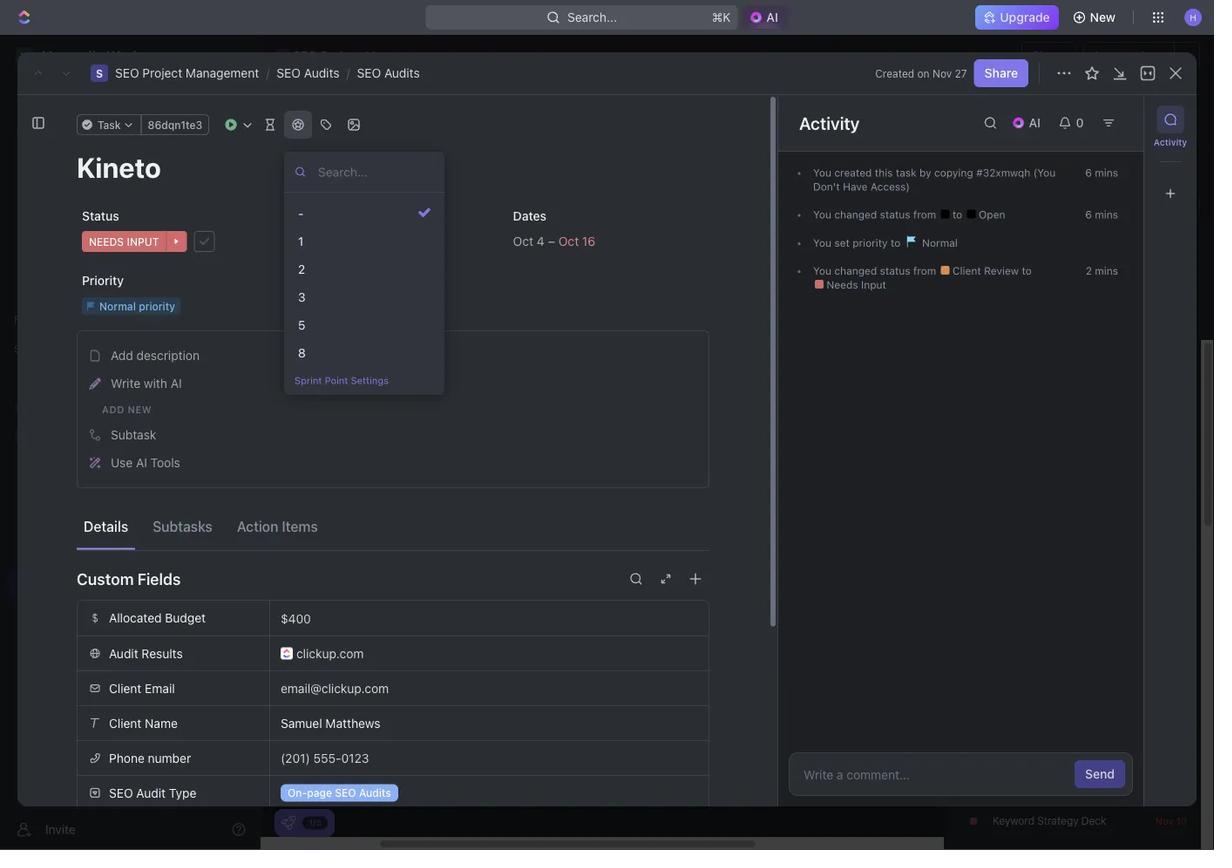 Task type: locate. For each thing, give the bounding box(es) containing it.
1 vertical spatial seo project management, , element
[[91, 65, 108, 82]]

team space
[[42, 429, 111, 443]]

1 vertical spatial share
[[985, 66, 1019, 80]]

to
[[953, 208, 966, 221], [354, 209, 366, 223], [891, 237, 901, 249], [1022, 265, 1032, 277]]

2 keyword from the top
[[993, 815, 1035, 827]]

action items
[[237, 518, 318, 535]]

nov 10
[[1156, 815, 1188, 827]]

keyword tracking
[[993, 781, 1077, 794]]

you up don't
[[814, 167, 832, 179]]

0 vertical spatial add
[[1089, 112, 1112, 126]]

keyword for keyword strategy deck
[[993, 815, 1035, 827]]

sidebar navigation
[[0, 35, 261, 850]]

1 horizontal spatial seo project management
[[303, 104, 591, 133]]

audit down allocated
[[109, 646, 138, 661]]

ai inside button
[[136, 456, 147, 470]]

new button
[[1066, 3, 1127, 31]]

(you
[[1034, 167, 1056, 179]]

custom fields
[[77, 569, 181, 588]]

0 vertical spatial from
[[914, 208, 937, 221]]

0 horizontal spatial nov
[[933, 67, 952, 79]]

share for the share button underneath upgrade
[[1033, 48, 1066, 63]]

2 status from the top
[[880, 265, 911, 277]]

changed up needs input
[[835, 265, 878, 277]]

1 horizontal spatial s
[[96, 67, 103, 79]]

1 horizontal spatial nov
[[1156, 815, 1174, 827]]

find
[[993, 748, 1014, 761]]

audit left type on the left bottom of page
[[136, 786, 166, 800]]

s left custom
[[21, 578, 28, 590]]

you down don't
[[814, 208, 832, 221]]

client for client email
[[109, 681, 142, 695]]

1 changed from the top
[[835, 208, 878, 221]]

1 vertical spatial activity
[[1154, 137, 1188, 147]]

nov left 27
[[933, 67, 952, 79]]

2 up "3"
[[298, 262, 305, 276]]

2 mins
[[1086, 265, 1119, 277]]

Edit task name text field
[[77, 151, 710, 184]]

0 vertical spatial seo project management, , element
[[276, 49, 290, 63]]

2 6 mins from the top
[[1086, 208, 1119, 221]]

share right 27
[[985, 66, 1019, 80]]

project up allocated
[[69, 577, 111, 591]]

open
[[976, 208, 1006, 221]]

seo project management link up 86dqn1te3 at the top of the page
[[115, 66, 259, 80]]

home link
[[7, 85, 253, 112]]

1 vertical spatial ai
[[136, 456, 147, 470]]

0 horizontal spatial seo audits link
[[277, 66, 340, 80]]

0 horizontal spatial audits
[[304, 66, 340, 80]]

review
[[985, 265, 1020, 277]]

team
[[42, 429, 72, 443]]

2 vertical spatial s
[[21, 578, 28, 590]]

s up home link
[[96, 67, 103, 79]]

1 horizontal spatial 2
[[1086, 265, 1093, 277]]

8 button
[[291, 339, 438, 367]]

1 mins from the top
[[1096, 167, 1119, 179]]

from
[[914, 208, 937, 221], [914, 265, 937, 277]]

ai right use
[[136, 456, 147, 470]]

1 vertical spatial seo project management link
[[42, 570, 249, 598]]

project
[[321, 48, 362, 63], [142, 66, 182, 80], [356, 104, 434, 133], [69, 577, 111, 591]]

status up the input
[[880, 265, 911, 277]]

name
[[145, 716, 178, 730]]

share button right 27
[[975, 59, 1029, 87]]

0 horizontal spatial share
[[985, 66, 1019, 80]]

add inside "button"
[[1089, 112, 1112, 126]]

tree
[[7, 363, 253, 776]]

share button
[[1022, 42, 1076, 70], [975, 59, 1029, 87]]

seo
[[293, 48, 317, 63], [115, 66, 139, 80], [277, 66, 301, 80], [357, 66, 381, 80], [303, 104, 351, 133], [42, 577, 66, 591], [109, 786, 133, 800]]

from for needs input
[[914, 265, 937, 277]]

0 vertical spatial changed status from
[[832, 208, 940, 221]]

1 horizontal spatial seo audits link
[[357, 66, 420, 80]]

0 vertical spatial status
[[880, 208, 911, 221]]

add inside button
[[111, 348, 133, 363]]

subtasks button
[[146, 511, 220, 542]]

sprint point settings
[[295, 375, 389, 386]]

email
[[145, 681, 175, 695]]

add
[[1089, 112, 1112, 126], [111, 348, 133, 363], [102, 404, 125, 415]]

home
[[42, 91, 75, 106]]

keyword down find
[[993, 781, 1035, 794]]

1 6 from the top
[[1086, 167, 1093, 179]]

1 horizontal spatial activity
[[1154, 137, 1188, 147]]

2 vertical spatial seo project management, , element
[[16, 576, 33, 593]]

#32xmwqh
[[977, 167, 1031, 179]]

team space link
[[42, 422, 249, 450]]

1 vertical spatial mins
[[1096, 208, 1119, 221]]

2 from from the top
[[914, 265, 937, 277]]

0123
[[341, 751, 369, 765]]

0 vertical spatial changed
[[835, 208, 878, 221]]

seo project management, , element inside tree
[[16, 576, 33, 593]]

3 you from the top
[[814, 237, 832, 249]]

2 inside task sidebar content section
[[1086, 265, 1093, 277]]

seo project management, , element for top seo project management link
[[91, 65, 108, 82]]

2 horizontal spatial s
[[280, 51, 286, 61]]

task sidebar content section
[[778, 95, 1144, 807]]

0 horizontal spatial seo project management, , element
[[16, 576, 33, 593]]

0 vertical spatial share
[[1033, 48, 1066, 63]]

ai inside button
[[171, 376, 182, 391]]

2 seo audits link from the left
[[357, 66, 420, 80]]

2 changed from the top
[[835, 265, 878, 277]]

2 6 from the top
[[1086, 208, 1093, 221]]

normal
[[920, 237, 958, 249]]

add task button
[[1078, 106, 1152, 133]]

share for the share button to the right of 27
[[985, 66, 1019, 80]]

you up needs
[[814, 265, 832, 277]]

status down access)
[[880, 208, 911, 221]]

tree containing team space
[[7, 363, 253, 776]]

ai right the with
[[171, 376, 182, 391]]

seo project management
[[303, 104, 591, 133], [42, 577, 189, 591]]

add left new
[[102, 404, 125, 415]]

seo project management, , element left custom
[[16, 576, 33, 593]]

samuel matthews
[[281, 716, 381, 730]]

2 audits from the left
[[385, 66, 420, 80]]

client for client name
[[109, 716, 142, 730]]

0 vertical spatial nov
[[933, 67, 952, 79]]

use
[[111, 456, 133, 470]]

space
[[76, 429, 111, 443]]

2 mins from the top
[[1096, 208, 1119, 221]]

1 keyword from the top
[[993, 781, 1035, 794]]

Search... text field
[[318, 159, 436, 185]]

add for add new
[[102, 404, 125, 415]]

automations button
[[1084, 43, 1175, 69]]

0 vertical spatial 6
[[1086, 167, 1093, 179]]

1 status from the top
[[880, 208, 911, 221]]

6
[[1086, 167, 1093, 179], [1086, 208, 1093, 221]]

6 down "customize" button
[[1086, 208, 1093, 221]]

0 horizontal spatial seo project management
[[42, 577, 189, 591]]

0 horizontal spatial activity
[[800, 112, 860, 133]]

today
[[282, 201, 312, 213]]

0 vertical spatial keyword
[[993, 781, 1035, 794]]

client name
[[109, 716, 178, 730]]

0 horizontal spatial s
[[21, 578, 28, 590]]

0 horizontal spatial ai
[[136, 456, 147, 470]]

share button down upgrade
[[1022, 42, 1076, 70]]

2 vertical spatial add
[[102, 404, 125, 415]]

s inside tree
[[21, 578, 28, 590]]

2 vertical spatial mins
[[1096, 265, 1119, 277]]

0 vertical spatial ai
[[171, 376, 182, 391]]

created on nov 27
[[876, 67, 968, 79]]

favorites button
[[7, 309, 67, 330]]

0 vertical spatial s
[[280, 51, 286, 61]]

2 button
[[291, 256, 438, 283]]

0 vertical spatial seo project management
[[303, 104, 591, 133]]

0 vertical spatial 6 mins
[[1086, 167, 1119, 179]]

input
[[862, 279, 887, 291]]

activity
[[800, 112, 860, 133], [1154, 137, 1188, 147]]

1 vertical spatial from
[[914, 265, 937, 277]]

share down upgrade
[[1033, 48, 1066, 63]]

add left task on the right top
[[1089, 112, 1112, 126]]

from down 'normal'
[[914, 265, 937, 277]]

1 vertical spatial seo project management
[[42, 577, 189, 591]]

0 vertical spatial activity
[[800, 112, 860, 133]]

seo project management, , element
[[276, 49, 290, 63], [91, 65, 108, 82], [16, 576, 33, 593]]

seo project management, , element for bottom seo project management link
[[16, 576, 33, 593]]

this
[[875, 167, 893, 179]]

to right review
[[1022, 265, 1032, 277]]

6 mins down customize
[[1086, 208, 1119, 221]]

4 you from the top
[[814, 265, 832, 277]]

0 vertical spatial client
[[109, 681, 142, 695]]

client up phone
[[109, 716, 142, 730]]

0 horizontal spatial 2
[[298, 262, 305, 276]]

1 horizontal spatial /
[[347, 66, 350, 80]]

with
[[144, 376, 167, 391]]

1 vertical spatial changed status from
[[832, 265, 940, 277]]

1 vertical spatial s
[[96, 67, 103, 79]]

you left set
[[814, 237, 832, 249]]

1 vertical spatial 6
[[1086, 208, 1093, 221]]

to right priority
[[891, 237, 901, 249]]

0 vertical spatial seo project management link
[[115, 66, 259, 80]]

audits
[[304, 66, 340, 80], [385, 66, 420, 80]]

project up the edit task name text field
[[356, 104, 434, 133]]

point
[[325, 375, 348, 386]]

changed status from up the input
[[832, 265, 940, 277]]

subtask button
[[83, 421, 704, 449]]

(201) 555-0123 link
[[281, 741, 699, 775]]

created
[[835, 167, 872, 179]]

0 vertical spatial mins
[[1096, 167, 1119, 179]]

5
[[298, 318, 306, 332]]

s seo project management
[[280, 48, 440, 63]]

changed status from
[[832, 208, 940, 221], [832, 265, 940, 277]]

share
[[1033, 48, 1066, 63], [985, 66, 1019, 80]]

tasks
[[1171, 317, 1197, 329]]

urgent tasks
[[411, 162, 487, 176]]

keyword strategy deck
[[993, 815, 1107, 827]]

customize button
[[1044, 157, 1133, 181]]

1 changed status from from the top
[[832, 208, 940, 221]]

6 mins down add task "button"
[[1086, 167, 1119, 179]]

seo project management up allocated
[[42, 577, 189, 591]]

6 right (you
[[1086, 167, 1093, 179]]

add task
[[1089, 112, 1142, 126]]

budget
[[165, 611, 206, 625]]

to left open
[[953, 208, 966, 221]]

client left email
[[109, 681, 142, 695]]

86dqn1te3
[[148, 119, 202, 131]]

changed status from down access)
[[832, 208, 940, 221]]

1 6 mins from the top
[[1086, 167, 1119, 179]]

1 vertical spatial client
[[109, 716, 142, 730]]

1 vertical spatial keyword
[[993, 815, 1035, 827]]

1 client from the top
[[109, 681, 142, 695]]

urgent
[[411, 162, 451, 176]]

seo project management, , element up seo project management / seo audits / seo audits
[[276, 49, 290, 63]]

3 button
[[291, 283, 438, 311]]

1/5
[[309, 818, 322, 828]]

2 you from the top
[[814, 208, 832, 221]]

fields
[[138, 569, 181, 588]]

onboarding checklist button image
[[282, 816, 296, 830]]

1 you from the top
[[814, 167, 832, 179]]

1 vertical spatial add
[[111, 348, 133, 363]]

add for add description
[[111, 348, 133, 363]]

set
[[835, 237, 850, 249]]

2 changed status from from the top
[[832, 265, 940, 277]]

1 vertical spatial changed
[[835, 265, 878, 277]]

1 vertical spatial 6 mins
[[1086, 208, 1119, 221]]

onboarding checklist button element
[[282, 816, 296, 830]]

activity inside task sidebar navigation 'tab list'
[[1154, 137, 1188, 147]]

2 client from the top
[[109, 716, 142, 730]]

1 horizontal spatial ai
[[171, 376, 182, 391]]

needs input
[[824, 279, 887, 291]]

1 vertical spatial status
[[880, 265, 911, 277]]

write
[[111, 376, 141, 391]]

keyword down keyword tracking
[[993, 815, 1035, 827]]

0 horizontal spatial /
[[266, 66, 270, 80]]

1 audits from the left
[[304, 66, 340, 80]]

3 mins from the top
[[1096, 265, 1119, 277]]

s up seo project management / seo audits / seo audits
[[280, 51, 286, 61]]

urgent tasks link
[[408, 157, 487, 181]]

changed down have at the right top of page
[[835, 208, 878, 221]]

priority
[[82, 273, 124, 288]]

task sidebar navigation tab list
[[1152, 106, 1190, 208]]

1 horizontal spatial share
[[1033, 48, 1066, 63]]

description
[[137, 348, 200, 363]]

1 vertical spatial nov
[[1156, 815, 1174, 827]]

from up 'normal'
[[914, 208, 937, 221]]

1
[[298, 234, 304, 248]]

1 horizontal spatial seo project management, , element
[[91, 65, 108, 82]]

allocated
[[109, 611, 162, 625]]

user group image
[[18, 431, 31, 441]]

seo project management up urgent tasks
[[303, 104, 591, 133]]

seo project management link up allocated
[[42, 570, 249, 598]]

project inside seo project management link
[[69, 577, 111, 591]]

- button
[[291, 200, 438, 228]]

seo project management, , element up home link
[[91, 65, 108, 82]]

audit results
[[109, 646, 183, 661]]

1 horizontal spatial audits
[[385, 66, 420, 80]]

add up write
[[111, 348, 133, 363]]

2 up overdue
[[1086, 265, 1093, 277]]

1 from from the top
[[914, 208, 937, 221]]

nov left 10
[[1156, 815, 1174, 827]]

use ai tools
[[111, 456, 180, 470]]



Task type: describe. For each thing, give the bounding box(es) containing it.
write with ai
[[111, 376, 182, 391]]

dates
[[513, 209, 547, 223]]

from for open
[[914, 208, 937, 221]]

seo audit type
[[109, 786, 197, 800]]

6 for created this task by copying
[[1086, 167, 1093, 179]]

3
[[298, 290, 306, 304]]

email@clickup.com link
[[281, 671, 699, 705]]

use ai tools button
[[83, 449, 704, 477]]

invite
[[45, 822, 76, 837]]

6 mins for changed status from
[[1086, 208, 1119, 221]]

tracking
[[1038, 781, 1077, 794]]

subtask
[[111, 428, 156, 442]]

2 horizontal spatial seo project management, , element
[[276, 49, 290, 63]]

Set value for Allocated Budget Custom Field text field
[[270, 601, 709, 636]]

created
[[876, 67, 915, 79]]

client
[[953, 265, 982, 277]]

subtasks
[[153, 518, 213, 535]]

type
[[169, 786, 197, 800]]

1 button
[[291, 228, 438, 256]]

changed for needs input
[[835, 265, 878, 277]]

activity inside task sidebar content section
[[800, 112, 860, 133]]

phone number
[[109, 751, 191, 765]]

today button
[[275, 197, 319, 218]]

priority
[[853, 237, 888, 249]]

1 / from the left
[[266, 66, 270, 80]]

overview
[[325, 162, 379, 176]]

-
[[298, 206, 304, 221]]

task
[[1115, 112, 1142, 126]]

keyword for keyword tracking
[[993, 781, 1035, 794]]

unscheduled
[[963, 279, 1032, 292]]

dashboards link
[[7, 174, 253, 201]]

tree inside sidebar navigation
[[7, 363, 253, 776]]

new
[[128, 404, 152, 415]]

custom fields button
[[77, 558, 710, 600]]

on
[[918, 67, 930, 79]]

samuel
[[281, 716, 322, 730]]

changed status from for open
[[832, 208, 940, 221]]

project up seo project management / seo audits / seo audits
[[321, 48, 362, 63]]

clickup.com link
[[281, 637, 699, 671]]

phone
[[109, 751, 145, 765]]

s inside s seo project management
[[280, 51, 286, 61]]

⌘k
[[712, 10, 731, 24]]

write with ai button
[[83, 370, 704, 398]]

overdue
[[1045, 279, 1090, 292]]

clickup.com
[[296, 646, 364, 661]]

6 mins for created this task by copying
[[1086, 167, 1119, 179]]

#32xmwqh (you don't have access)
[[814, 167, 1056, 193]]

pencil image
[[89, 378, 101, 390]]

to up the '1' button
[[354, 209, 366, 223]]

deck
[[1082, 815, 1107, 827]]

tools
[[151, 456, 180, 470]]

6 for changed status from
[[1086, 208, 1093, 221]]

s for top seo project management link
[[96, 67, 103, 79]]

mins for needs input
[[1096, 265, 1119, 277]]

spaces
[[14, 343, 51, 355]]

client email
[[109, 681, 175, 695]]

created this task by copying
[[832, 167, 977, 179]]

changed status from for needs input
[[832, 265, 940, 277]]

inbox
[[42, 121, 72, 135]]

allocated budget
[[109, 611, 206, 625]]

management inside seo project management link
[[114, 577, 189, 591]]

status for needs input
[[880, 265, 911, 277]]

set priority to
[[832, 237, 904, 249]]

status
[[82, 209, 119, 223]]

2 / from the left
[[347, 66, 350, 80]]

inbox link
[[7, 114, 253, 142]]

seo project management / seo audits / seo audits
[[115, 66, 420, 80]]

0 vertical spatial audit
[[109, 646, 138, 661]]

s for bottom seo project management link
[[21, 578, 28, 590]]

10
[[1177, 815, 1188, 827]]

status for open
[[880, 208, 911, 221]]

strategy
[[1038, 815, 1079, 827]]

matthews
[[326, 716, 381, 730]]

assigned to
[[298, 209, 366, 223]]

mins for open
[[1096, 208, 1119, 221]]

1 vertical spatial audit
[[136, 786, 166, 800]]

copying
[[935, 167, 974, 179]]

topics
[[1163, 748, 1193, 761]]

555-
[[313, 751, 341, 765]]

add description button
[[83, 342, 704, 370]]

details
[[84, 518, 128, 535]]

search...
[[568, 10, 617, 24]]

27
[[955, 67, 968, 79]]

add for add task
[[1089, 112, 1112, 126]]

project up home link
[[142, 66, 182, 80]]

seo inside tree
[[42, 577, 66, 591]]

samuel matthews button
[[270, 706, 709, 740]]

don't
[[814, 181, 840, 193]]

1 2 3 5 8
[[298, 234, 306, 360]]

(201) 555-0123
[[281, 751, 369, 765]]

details button
[[77, 511, 135, 542]]

changed for open
[[835, 208, 878, 221]]

1 seo audits link from the left
[[277, 66, 340, 80]]

sprint
[[295, 375, 322, 386]]

access)
[[871, 181, 910, 193]]

seo project management inside tree
[[42, 577, 189, 591]]

action
[[237, 518, 278, 535]]

custom
[[77, 569, 134, 588]]

upgrade link
[[976, 5, 1059, 30]]

search
[[936, 162, 976, 176]]

settings
[[351, 375, 389, 386]]

results
[[142, 646, 183, 661]]

2 inside 1 2 3 5 8
[[298, 262, 305, 276]]

add description
[[111, 348, 200, 363]]



Task type: vqa. For each thing, say whether or not it's contained in the screenshot.
Add Filter button
no



